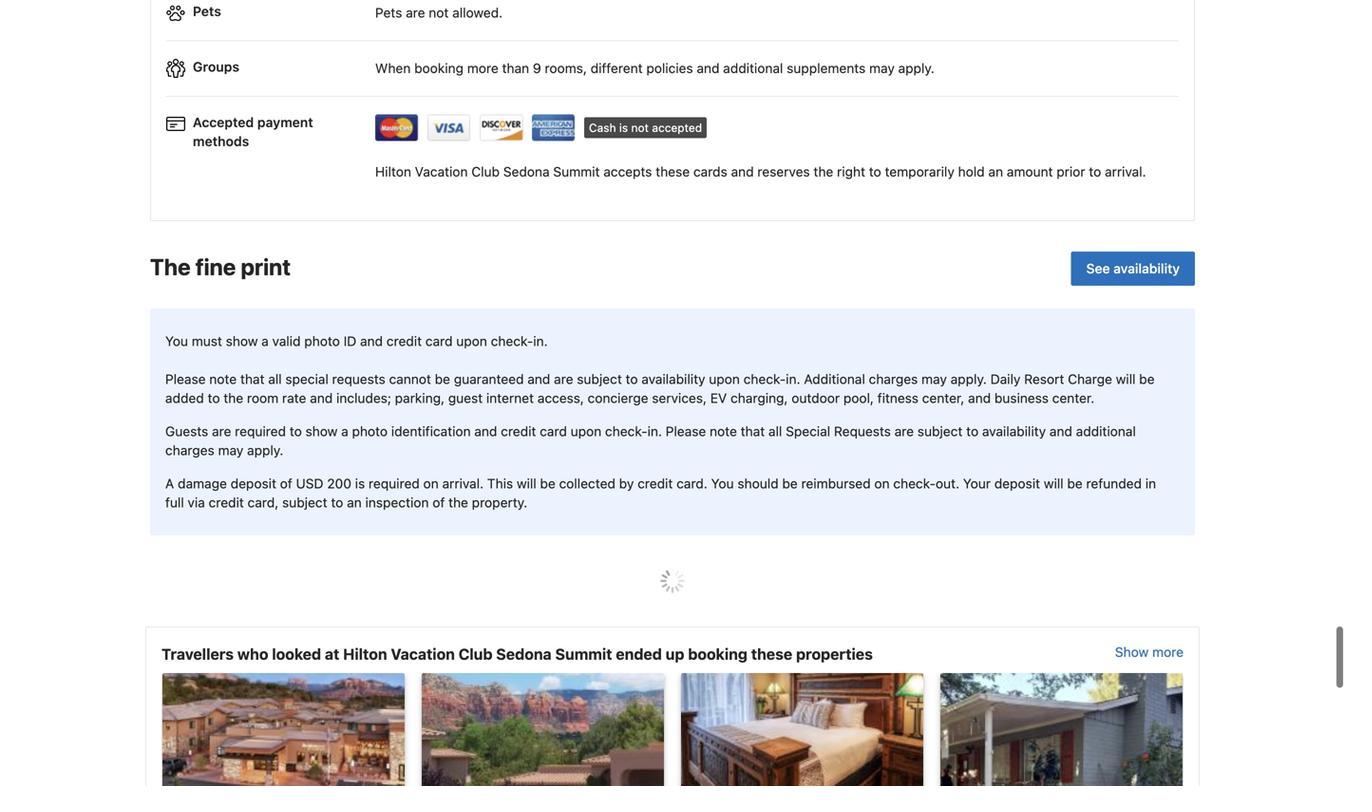 Task type: describe. For each thing, give the bounding box(es) containing it.
up
[[666, 646, 685, 664]]

guests
[[165, 424, 208, 440]]

not for are
[[429, 5, 449, 21]]

all inside please note that all special requests cannot be guaranteed and are subject to availability upon check-in. additional charges may apply. daily resort charge will be added to the room rate and includes; parking, guest internet access, concierge services, ev charging, outdoor pool, fitness center, and business center.
[[268, 372, 282, 387]]

1 vertical spatial vacation
[[391, 646, 455, 664]]

the fine print
[[150, 254, 291, 280]]

accepted
[[193, 114, 254, 130]]

0 vertical spatial you
[[165, 334, 188, 349]]

is inside accepted payment methods and conditions element
[[620, 121, 628, 134]]

0 vertical spatial club
[[472, 164, 500, 180]]

your
[[964, 476, 991, 492]]

apply. inside please note that all special requests cannot be guaranteed and are subject to availability upon check-in. additional charges may apply. daily resort charge will be added to the room rate and includes; parking, guest internet access, concierge services, ev charging, outdoor pool, fitness center, and business center.
[[951, 372, 987, 387]]

out.
[[936, 476, 960, 492]]

show more
[[1116, 645, 1184, 660]]

the
[[150, 254, 191, 280]]

not for is
[[632, 121, 649, 134]]

ev
[[711, 391, 727, 406]]

guest
[[448, 391, 483, 406]]

guests are required to show a photo identification and credit card upon check-in. please note that all special requests are subject to availability and additional charges may apply.
[[165, 424, 1137, 459]]

prior
[[1057, 164, 1086, 180]]

room
[[247, 391, 279, 406]]

guaranteed
[[454, 372, 524, 387]]

check- inside a damage deposit of usd 200 is required on arrival. this will be collected by credit card. you should be reimbursed on check-out. your deposit will be refunded in full via credit card, subject to an inspection of the property.
[[894, 476, 936, 492]]

to right prior
[[1090, 164, 1102, 180]]

policies
[[647, 60, 693, 76]]

0 horizontal spatial booking
[[415, 60, 464, 76]]

supplements
[[787, 60, 866, 76]]

cards
[[694, 164, 728, 180]]

to up concierge
[[626, 372, 638, 387]]

1 deposit from the left
[[231, 476, 277, 492]]

show
[[1116, 645, 1149, 660]]

card,
[[248, 495, 279, 511]]

when booking more than 9 rooms, different policies and additional supplements may apply.
[[375, 60, 935, 76]]

pets for pets are not allowed.
[[375, 5, 402, 21]]

availability inside please note that all special requests cannot be guaranteed and are subject to availability upon check-in. additional charges may apply. daily resort charge will be added to the room rate and includes; parking, guest internet access, concierge services, ev charging, outdoor pool, fitness center, and business center.
[[642, 372, 706, 387]]

services,
[[652, 391, 707, 406]]

0 vertical spatial an
[[989, 164, 1004, 180]]

includes;
[[336, 391, 392, 406]]

full
[[165, 495, 184, 511]]

charges inside please note that all special requests cannot be guaranteed and are subject to availability upon check-in. additional charges may apply. daily resort charge will be added to the room rate and includes; parking, guest internet access, concierge services, ev charging, outdoor pool, fitness center, and business center.
[[869, 372, 918, 387]]

9
[[533, 60, 541, 76]]

credit right via
[[209, 495, 244, 511]]

collected
[[559, 476, 616, 492]]

1 horizontal spatial apply.
[[899, 60, 935, 76]]

1 vertical spatial these
[[752, 646, 793, 664]]

0 vertical spatial vacation
[[415, 164, 468, 180]]

and right cards
[[731, 164, 754, 180]]

hold
[[959, 164, 985, 180]]

additional inside guests are required to show a photo identification and credit card upon check-in. please note that all special requests are subject to availability and additional charges may apply.
[[1077, 424, 1137, 440]]

access,
[[538, 391, 584, 406]]

rooms,
[[545, 60, 587, 76]]

please inside guests are required to show a photo identification and credit card upon check-in. please note that all special requests are subject to availability and additional charges may apply.
[[666, 424, 706, 440]]

1 horizontal spatial booking
[[688, 646, 748, 664]]

0 vertical spatial additional
[[724, 60, 784, 76]]

fine
[[196, 254, 236, 280]]

that inside guests are required to show a photo identification and credit card upon check-in. please note that all special requests are subject to availability and additional charges may apply.
[[741, 424, 765, 440]]

internet
[[487, 391, 534, 406]]

see availability button
[[1072, 252, 1196, 286]]

be right should
[[783, 476, 798, 492]]

allowed.
[[453, 5, 503, 21]]

1 horizontal spatial arrival.
[[1105, 164, 1147, 180]]

1 horizontal spatial of
[[433, 495, 445, 511]]

upon inside guests are required to show a photo identification and credit card upon check-in. please note that all special requests are subject to availability and additional charges may apply.
[[571, 424, 602, 440]]

are up when on the top
[[406, 5, 425, 21]]

0 vertical spatial may
[[870, 60, 895, 76]]

payment
[[257, 114, 313, 130]]

subject inside a damage deposit of usd 200 is required on arrival. this will be collected by credit card. you should be reimbursed on check-out. your deposit will be refunded in full via credit card, subject to an inspection of the property.
[[282, 495, 328, 511]]

1 vertical spatial club
[[459, 646, 493, 664]]

center.
[[1053, 391, 1095, 406]]

cash
[[589, 121, 616, 134]]

accepts
[[604, 164, 652, 180]]

mastercard image
[[375, 114, 419, 141]]

resort
[[1025, 372, 1065, 387]]

be left refunded
[[1068, 476, 1083, 492]]

availability inside button
[[1114, 261, 1180, 277]]

who
[[237, 646, 268, 664]]

identification
[[391, 424, 471, 440]]

pets are not allowed.
[[375, 5, 503, 21]]

2 deposit from the left
[[995, 476, 1041, 492]]

1 vertical spatial sedona
[[496, 646, 552, 664]]

hilton vacation club sedona summit accepts these cards and reserves the right to temporarily hold an amount prior to arrival.
[[375, 164, 1147, 180]]

be right charge
[[1140, 372, 1155, 387]]

inspection
[[365, 495, 429, 511]]

and down special at the left
[[310, 391, 333, 406]]

id
[[344, 334, 357, 349]]

0 vertical spatial sedona
[[504, 164, 550, 180]]

different
[[591, 60, 643, 76]]

200
[[327, 476, 352, 492]]

business
[[995, 391, 1049, 406]]

see availability
[[1087, 261, 1180, 277]]

additional
[[804, 372, 866, 387]]

note inside guests are required to show a photo identification and credit card upon check-in. please note that all special requests are subject to availability and additional charges may apply.
[[710, 424, 737, 440]]

see
[[1087, 261, 1111, 277]]

and right policies on the top of page
[[697, 60, 720, 76]]

a
[[165, 476, 174, 492]]

print
[[241, 254, 291, 280]]

1 vertical spatial summit
[[556, 646, 613, 664]]

by
[[619, 476, 634, 492]]

pets for pets
[[193, 3, 221, 19]]

a damage deposit of usd 200 is required on arrival. this will be collected by credit card. you should be reimbursed on check-out. your deposit will be refunded in full via credit card, subject to an inspection of the property.
[[165, 476, 1157, 511]]

via
[[188, 495, 205, 511]]

0 vertical spatial card
[[426, 334, 453, 349]]

and right id
[[360, 334, 383, 349]]

than
[[502, 60, 530, 76]]

please note that all special requests cannot be guaranteed and are subject to availability upon check-in. additional charges may apply. daily resort charge will be added to the room rate and includes; parking, guest internet access, concierge services, ev charging, outdoor pool, fitness center, and business center.
[[165, 372, 1155, 406]]

in. inside please note that all special requests cannot be guaranteed and are subject to availability upon check-in. additional charges may apply. daily resort charge will be added to the room rate and includes; parking, guest internet access, concierge services, ev charging, outdoor pool, fitness center, and business center.
[[786, 372, 801, 387]]

when
[[375, 60, 411, 76]]

accepted payment methods
[[193, 114, 313, 149]]

requests
[[332, 372, 386, 387]]

0 vertical spatial a
[[262, 334, 269, 349]]

2 on from the left
[[875, 476, 890, 492]]



Task type: locate. For each thing, give the bounding box(es) containing it.
to inside a damage deposit of usd 200 is required on arrival. this will be collected by credit card. you should be reimbursed on check-out. your deposit will be refunded in full via credit card, subject to an inspection of the property.
[[331, 495, 343, 511]]

properties
[[796, 646, 873, 664]]

accepted payment methods and conditions element
[[166, 105, 1180, 148]]

2 vertical spatial in.
[[648, 424, 662, 440]]

credit inside guests are required to show a photo identification and credit card upon check-in. please note that all special requests are subject to availability and additional charges may apply.
[[501, 424, 536, 440]]

2 horizontal spatial the
[[814, 164, 834, 180]]

a inside guests are required to show a photo identification and credit card upon check-in. please note that all special requests are subject to availability and additional charges may apply.
[[341, 424, 349, 440]]

center,
[[923, 391, 965, 406]]

travellers who looked at hilton vacation club sedona summit ended up booking these properties
[[162, 646, 873, 664]]

a
[[262, 334, 269, 349], [341, 424, 349, 440]]

upon down access,
[[571, 424, 602, 440]]

availability inside guests are required to show a photo identification and credit card upon check-in. please note that all special requests are subject to availability and additional charges may apply.
[[983, 424, 1047, 440]]

these
[[656, 164, 690, 180], [752, 646, 793, 664]]

please down services,
[[666, 424, 706, 440]]

1 horizontal spatial you
[[712, 476, 734, 492]]

subject up concierge
[[577, 372, 622, 387]]

1 vertical spatial the
[[224, 391, 243, 406]]

parking,
[[395, 391, 445, 406]]

show more link
[[1116, 643, 1184, 666]]

please
[[165, 372, 206, 387], [666, 424, 706, 440]]

property.
[[472, 495, 528, 511]]

more right show
[[1153, 645, 1184, 660]]

outdoor
[[792, 391, 840, 406]]

availability up services,
[[642, 372, 706, 387]]

0 horizontal spatial the
[[224, 391, 243, 406]]

0 horizontal spatial pets
[[193, 3, 221, 19]]

card
[[426, 334, 453, 349], [540, 424, 567, 440]]

this
[[487, 476, 513, 492]]

not left the allowed.
[[429, 5, 449, 21]]

1 horizontal spatial show
[[306, 424, 338, 440]]

charging,
[[731, 391, 788, 406]]

and down guest
[[475, 424, 497, 440]]

0 horizontal spatial more
[[467, 60, 499, 76]]

1 vertical spatial arrival.
[[442, 476, 484, 492]]

0 horizontal spatial all
[[268, 372, 282, 387]]

subject down usd
[[282, 495, 328, 511]]

0 horizontal spatial note
[[209, 372, 237, 387]]

and up access,
[[528, 372, 551, 387]]

please up added
[[165, 372, 206, 387]]

0 horizontal spatial availability
[[642, 372, 706, 387]]

is right the 200
[[355, 476, 365, 492]]

is
[[620, 121, 628, 134], [355, 476, 365, 492]]

subject down center,
[[918, 424, 963, 440]]

subject inside guests are required to show a photo identification and credit card upon check-in. please note that all special requests are subject to availability and additional charges may apply.
[[918, 424, 963, 440]]

the inside a damage deposit of usd 200 is required on arrival. this will be collected by credit card. you should be reimbursed on check-out. your deposit will be refunded in full via credit card, subject to an inspection of the property.
[[449, 495, 469, 511]]

a left valid
[[262, 334, 269, 349]]

may right supplements
[[870, 60, 895, 76]]

note
[[209, 372, 237, 387], [710, 424, 737, 440]]

will right charge
[[1116, 372, 1136, 387]]

accepted
[[652, 121, 702, 134]]

in. up outdoor
[[786, 372, 801, 387]]

these left cards
[[656, 164, 690, 180]]

1 vertical spatial may
[[922, 372, 947, 387]]

check- up charging,
[[744, 372, 786, 387]]

0 horizontal spatial card
[[426, 334, 453, 349]]

1 vertical spatial subject
[[918, 424, 963, 440]]

0 vertical spatial upon
[[457, 334, 487, 349]]

deposit right the your
[[995, 476, 1041, 492]]

arrival. left this on the left of the page
[[442, 476, 484, 492]]

1 vertical spatial photo
[[352, 424, 388, 440]]

and
[[697, 60, 720, 76], [731, 164, 754, 180], [360, 334, 383, 349], [528, 372, 551, 387], [310, 391, 333, 406], [969, 391, 991, 406], [475, 424, 497, 440], [1050, 424, 1073, 440]]

0 vertical spatial apply.
[[899, 60, 935, 76]]

reimbursed
[[802, 476, 871, 492]]

in. up access,
[[533, 334, 548, 349]]

1 horizontal spatial card
[[540, 424, 567, 440]]

travellers
[[162, 646, 234, 664]]

1 horizontal spatial deposit
[[995, 476, 1041, 492]]

apply. up center,
[[951, 372, 987, 387]]

temporarily
[[885, 164, 955, 180]]

photo
[[304, 334, 340, 349], [352, 424, 388, 440]]

vacation right at
[[391, 646, 455, 664]]

may up center,
[[922, 372, 947, 387]]

0 vertical spatial in.
[[533, 334, 548, 349]]

credit down internet
[[501, 424, 536, 440]]

0 vertical spatial required
[[235, 424, 286, 440]]

added
[[165, 391, 204, 406]]

pets up groups
[[193, 3, 221, 19]]

reserves
[[758, 164, 810, 180]]

charges inside guests are required to show a photo identification and credit card upon check-in. please note that all special requests are subject to availability and additional charges may apply.
[[165, 443, 215, 459]]

looked
[[272, 646, 321, 664]]

american express image
[[532, 114, 576, 141]]

2 horizontal spatial availability
[[1114, 261, 1180, 277]]

1 vertical spatial show
[[306, 424, 338, 440]]

vacation
[[415, 164, 468, 180], [391, 646, 455, 664]]

check- down concierge
[[605, 424, 648, 440]]

1 horizontal spatial photo
[[352, 424, 388, 440]]

will left refunded
[[1044, 476, 1064, 492]]

all up 'room'
[[268, 372, 282, 387]]

summit down american express image
[[554, 164, 600, 180]]

discover image
[[480, 114, 524, 141]]

be
[[435, 372, 450, 387], [1140, 372, 1155, 387], [540, 476, 556, 492], [783, 476, 798, 492], [1068, 476, 1083, 492]]

0 horizontal spatial an
[[347, 495, 362, 511]]

apply. up card,
[[247, 443, 283, 459]]

1 horizontal spatial will
[[1044, 476, 1064, 492]]

amount
[[1007, 164, 1054, 180]]

1 vertical spatial availability
[[642, 372, 706, 387]]

you left "must"
[[165, 334, 188, 349]]

special
[[786, 424, 831, 440]]

to down the 200
[[331, 495, 343, 511]]

credit up cannot
[[387, 334, 422, 349]]

charges up 'fitness'
[[869, 372, 918, 387]]

pets up when on the top
[[375, 5, 402, 21]]

not
[[429, 5, 449, 21], [632, 121, 649, 134]]

1 horizontal spatial note
[[710, 424, 737, 440]]

be left collected
[[540, 476, 556, 492]]

upon inside please note that all special requests cannot be guaranteed and are subject to availability upon check-in. additional charges may apply. daily resort charge will be added to the room rate and includes; parking, guest internet access, concierge services, ev charging, outdoor pool, fitness center, and business center.
[[709, 372, 740, 387]]

all
[[268, 372, 282, 387], [769, 424, 783, 440]]

arrival. right prior
[[1105, 164, 1147, 180]]

1 horizontal spatial availability
[[983, 424, 1047, 440]]

sedona
[[504, 164, 550, 180], [496, 646, 552, 664]]

more
[[467, 60, 499, 76], [1153, 645, 1184, 660]]

check- inside please note that all special requests cannot be guaranteed and are subject to availability upon check-in. additional charges may apply. daily resort charge will be added to the room rate and includes; parking, guest internet access, concierge services, ev charging, outdoor pool, fitness center, and business center.
[[744, 372, 786, 387]]

not left accepted
[[632, 121, 649, 134]]

summit left ended
[[556, 646, 613, 664]]

check- up guaranteed
[[491, 334, 533, 349]]

apply.
[[899, 60, 935, 76], [951, 372, 987, 387], [247, 443, 283, 459]]

to right right
[[869, 164, 882, 180]]

0 horizontal spatial these
[[656, 164, 690, 180]]

card inside guests are required to show a photo identification and credit card upon check-in. please note that all special requests are subject to availability and additional charges may apply.
[[540, 424, 567, 440]]

right
[[837, 164, 866, 180]]

rate
[[282, 391, 306, 406]]

2 horizontal spatial subject
[[918, 424, 963, 440]]

to down rate
[[290, 424, 302, 440]]

these left properties
[[752, 646, 793, 664]]

1 vertical spatial please
[[666, 424, 706, 440]]

1 horizontal spatial charges
[[869, 372, 918, 387]]

of left usd
[[280, 476, 293, 492]]

required up inspection
[[369, 476, 420, 492]]

required down 'room'
[[235, 424, 286, 440]]

0 vertical spatial please
[[165, 372, 206, 387]]

may up the damage at the bottom left
[[218, 443, 244, 459]]

an
[[989, 164, 1004, 180], [347, 495, 362, 511]]

an inside a damage deposit of usd 200 is required on arrival. this will be collected by credit card. you should be reimbursed on check-out. your deposit will be refunded in full via credit card, subject to an inspection of the property.
[[347, 495, 362, 511]]

that up 'room'
[[240, 372, 265, 387]]

an right hold
[[989, 164, 1004, 180]]

0 vertical spatial not
[[429, 5, 449, 21]]

vacation down visa image on the top of page
[[415, 164, 468, 180]]

all inside guests are required to show a photo identification and credit card upon check-in. please note that all special requests are subject to availability and additional charges may apply.
[[769, 424, 783, 440]]

subject
[[577, 372, 622, 387], [918, 424, 963, 440], [282, 495, 328, 511]]

refunded
[[1087, 476, 1142, 492]]

the left right
[[814, 164, 834, 180]]

1 vertical spatial not
[[632, 121, 649, 134]]

not inside accepted payment methods and conditions element
[[632, 121, 649, 134]]

of
[[280, 476, 293, 492], [433, 495, 445, 511]]

additional down center.
[[1077, 424, 1137, 440]]

valid
[[272, 334, 301, 349]]

is right cash
[[620, 121, 628, 134]]

at
[[325, 646, 340, 664]]

0 horizontal spatial in.
[[533, 334, 548, 349]]

upon up guaranteed
[[457, 334, 487, 349]]

show
[[226, 334, 258, 349], [306, 424, 338, 440]]

hilton down mastercard icon
[[375, 164, 411, 180]]

apply. right supplements
[[899, 60, 935, 76]]

you must show a valid photo id and credit card upon check-in.
[[165, 334, 548, 349]]

2 horizontal spatial apply.
[[951, 372, 987, 387]]

that inside please note that all special requests cannot be guaranteed and are subject to availability upon check-in. additional charges may apply. daily resort charge will be added to the room rate and includes; parking, guest internet access, concierge services, ev charging, outdoor pool, fitness center, and business center.
[[240, 372, 265, 387]]

may inside please note that all special requests cannot be guaranteed and are subject to availability upon check-in. additional charges may apply. daily resort charge will be added to the room rate and includes; parking, guest internet access, concierge services, ev charging, outdoor pool, fitness center, and business center.
[[922, 372, 947, 387]]

1 vertical spatial in.
[[786, 372, 801, 387]]

additional left supplements
[[724, 60, 784, 76]]

will right this on the left of the page
[[517, 476, 537, 492]]

0 horizontal spatial is
[[355, 476, 365, 492]]

1 vertical spatial hilton
[[343, 646, 387, 664]]

1 horizontal spatial a
[[341, 424, 349, 440]]

1 vertical spatial additional
[[1077, 424, 1137, 440]]

and down center.
[[1050, 424, 1073, 440]]

1 horizontal spatial please
[[666, 424, 706, 440]]

card.
[[677, 476, 708, 492]]

availability right see
[[1114, 261, 1180, 277]]

1 horizontal spatial more
[[1153, 645, 1184, 660]]

1 vertical spatial upon
[[709, 372, 740, 387]]

required inside a damage deposit of usd 200 is required on arrival. this will be collected by credit card. you should be reimbursed on check-out. your deposit will be refunded in full via credit card, subject to an inspection of the property.
[[369, 476, 420, 492]]

visa image
[[428, 114, 471, 141]]

1 horizontal spatial in.
[[648, 424, 662, 440]]

is inside a damage deposit of usd 200 is required on arrival. this will be collected by credit card. you should be reimbursed on check-out. your deposit will be refunded in full via credit card, subject to an inspection of the property.
[[355, 476, 365, 492]]

1 horizontal spatial additional
[[1077, 424, 1137, 440]]

0 vertical spatial hilton
[[375, 164, 411, 180]]

0 horizontal spatial not
[[429, 5, 449, 21]]

check-
[[491, 334, 533, 349], [744, 372, 786, 387], [605, 424, 648, 440], [894, 476, 936, 492]]

0 horizontal spatial additional
[[724, 60, 784, 76]]

cash is not accepted
[[589, 121, 702, 134]]

deposit
[[231, 476, 277, 492], [995, 476, 1041, 492]]

will
[[1116, 372, 1136, 387], [517, 476, 537, 492], [1044, 476, 1064, 492]]

1 horizontal spatial the
[[449, 495, 469, 511]]

credit
[[387, 334, 422, 349], [501, 424, 536, 440], [638, 476, 673, 492], [209, 495, 244, 511]]

subject inside please note that all special requests cannot be guaranteed and are subject to availability upon check-in. additional charges may apply. daily resort charge will be added to the room rate and includes; parking, guest internet access, concierge services, ev charging, outdoor pool, fitness center, and business center.
[[577, 372, 622, 387]]

damage
[[178, 476, 227, 492]]

0 vertical spatial that
[[240, 372, 265, 387]]

1 vertical spatial a
[[341, 424, 349, 440]]

1 vertical spatial of
[[433, 495, 445, 511]]

card up cannot
[[426, 334, 453, 349]]

fitness
[[878, 391, 919, 406]]

to up the your
[[967, 424, 979, 440]]

that down charging,
[[741, 424, 765, 440]]

all left special
[[769, 424, 783, 440]]

a down includes;
[[341, 424, 349, 440]]

apply. inside guests are required to show a photo identification and credit card upon check-in. please note that all special requests are subject to availability and additional charges may apply.
[[247, 443, 283, 459]]

0 vertical spatial show
[[226, 334, 258, 349]]

2 vertical spatial apply.
[[247, 443, 283, 459]]

that
[[240, 372, 265, 387], [741, 424, 765, 440]]

hilton right at
[[343, 646, 387, 664]]

1 vertical spatial is
[[355, 476, 365, 492]]

0 vertical spatial charges
[[869, 372, 918, 387]]

the left 'room'
[[224, 391, 243, 406]]

0 horizontal spatial arrival.
[[442, 476, 484, 492]]

0 horizontal spatial may
[[218, 443, 244, 459]]

0 vertical spatial summit
[[554, 164, 600, 180]]

2 horizontal spatial in.
[[786, 372, 801, 387]]

the
[[814, 164, 834, 180], [224, 391, 243, 406], [449, 495, 469, 511]]

deposit up card,
[[231, 476, 277, 492]]

1 vertical spatial all
[[769, 424, 783, 440]]

groups
[[193, 59, 239, 75]]

of right inspection
[[433, 495, 445, 511]]

2 vertical spatial subject
[[282, 495, 328, 511]]

daily
[[991, 372, 1021, 387]]

0 vertical spatial more
[[467, 60, 499, 76]]

usd
[[296, 476, 324, 492]]

photo left id
[[304, 334, 340, 349]]

booking
[[415, 60, 464, 76], [688, 646, 748, 664]]

1 vertical spatial charges
[[165, 443, 215, 459]]

are down 'fitness'
[[895, 424, 914, 440]]

0 horizontal spatial show
[[226, 334, 258, 349]]

0 horizontal spatial please
[[165, 372, 206, 387]]

in
[[1146, 476, 1157, 492]]

photo down includes;
[[352, 424, 388, 440]]

0 vertical spatial all
[[268, 372, 282, 387]]

in. inside guests are required to show a photo identification and credit card upon check-in. please note that all special requests are subject to availability and additional charges may apply.
[[648, 424, 662, 440]]

will inside please note that all special requests cannot be guaranteed and are subject to availability upon check-in. additional charges may apply. daily resort charge will be added to the room rate and includes; parking, guest internet access, concierge services, ev charging, outdoor pool, fitness center, and business center.
[[1116, 372, 1136, 387]]

show inside guests are required to show a photo identification and credit card upon check-in. please note that all special requests are subject to availability and additional charges may apply.
[[306, 424, 338, 440]]

in. down services,
[[648, 424, 662, 440]]

1 horizontal spatial pets
[[375, 5, 402, 21]]

hilton
[[375, 164, 411, 180], [343, 646, 387, 664]]

2 horizontal spatial may
[[922, 372, 947, 387]]

check- inside guests are required to show a photo identification and credit card upon check-in. please note that all special requests are subject to availability and additional charges may apply.
[[605, 424, 648, 440]]

concierge
[[588, 391, 649, 406]]

charge
[[1068, 372, 1113, 387]]

1 vertical spatial an
[[347, 495, 362, 511]]

should
[[738, 476, 779, 492]]

0 vertical spatial photo
[[304, 334, 340, 349]]

cannot
[[389, 372, 431, 387]]

0 vertical spatial is
[[620, 121, 628, 134]]

1 vertical spatial more
[[1153, 645, 1184, 660]]

ended
[[616, 646, 662, 664]]

on up inspection
[[424, 476, 439, 492]]

availability down business
[[983, 424, 1047, 440]]

0 horizontal spatial will
[[517, 476, 537, 492]]

you inside a damage deposit of usd 200 is required on arrival. this will be collected by credit card. you should be reimbursed on check-out. your deposit will be refunded in full via credit card, subject to an inspection of the property.
[[712, 476, 734, 492]]

0 vertical spatial booking
[[415, 60, 464, 76]]

an down the 200
[[347, 495, 362, 511]]

more left than
[[467, 60, 499, 76]]

2 vertical spatial availability
[[983, 424, 1047, 440]]

may inside guests are required to show a photo identification and credit card upon check-in. please note that all special requests are subject to availability and additional charges may apply.
[[218, 443, 244, 459]]

0 vertical spatial note
[[209, 372, 237, 387]]

arrival. inside a damage deposit of usd 200 is required on arrival. this will be collected by credit card. you should be reimbursed on check-out. your deposit will be refunded in full via credit card, subject to an inspection of the property.
[[442, 476, 484, 492]]

0 vertical spatial of
[[280, 476, 293, 492]]

0 horizontal spatial subject
[[282, 495, 328, 511]]

0 horizontal spatial apply.
[[247, 443, 283, 459]]

availability
[[1114, 261, 1180, 277], [642, 372, 706, 387], [983, 424, 1047, 440]]

1 horizontal spatial upon
[[571, 424, 602, 440]]

0 horizontal spatial you
[[165, 334, 188, 349]]

1 horizontal spatial an
[[989, 164, 1004, 180]]

0 vertical spatial arrival.
[[1105, 164, 1147, 180]]

additional
[[724, 60, 784, 76], [1077, 424, 1137, 440]]

are right guests
[[212, 424, 231, 440]]

0 horizontal spatial upon
[[457, 334, 487, 349]]

on right reimbursed
[[875, 476, 890, 492]]

may
[[870, 60, 895, 76], [922, 372, 947, 387], [218, 443, 244, 459]]

1 vertical spatial you
[[712, 476, 734, 492]]

and down daily
[[969, 391, 991, 406]]

to right added
[[208, 391, 220, 406]]

1 vertical spatial card
[[540, 424, 567, 440]]

must
[[192, 334, 222, 349]]

0 horizontal spatial that
[[240, 372, 265, 387]]

are inside please note that all special requests cannot be guaranteed and are subject to availability upon check-in. additional charges may apply. daily resort charge will be added to the room rate and includes; parking, guest internet access, concierge services, ev charging, outdoor pool, fitness center, and business center.
[[554, 372, 574, 387]]

be up parking,
[[435, 372, 450, 387]]

charges
[[869, 372, 918, 387], [165, 443, 215, 459]]

requests
[[834, 424, 891, 440]]

note down "must"
[[209, 372, 237, 387]]

note inside please note that all special requests cannot be guaranteed and are subject to availability upon check-in. additional charges may apply. daily resort charge will be added to the room rate and includes; parking, guest internet access, concierge services, ev charging, outdoor pool, fitness center, and business center.
[[209, 372, 237, 387]]

please inside please note that all special requests cannot be guaranteed and are subject to availability upon check-in. additional charges may apply. daily resort charge will be added to the room rate and includes; parking, guest internet access, concierge services, ev charging, outdoor pool, fitness center, and business center.
[[165, 372, 206, 387]]

0 horizontal spatial required
[[235, 424, 286, 440]]

methods
[[193, 133, 249, 149]]

special
[[286, 372, 329, 387]]

1 on from the left
[[424, 476, 439, 492]]

show right "must"
[[226, 334, 258, 349]]

required inside guests are required to show a photo identification and credit card upon check-in. please note that all special requests are subject to availability and additional charges may apply.
[[235, 424, 286, 440]]

pool,
[[844, 391, 874, 406]]

the inside please note that all special requests cannot be guaranteed and are subject to availability upon check-in. additional charges may apply. daily resort charge will be added to the room rate and includes; parking, guest internet access, concierge services, ev charging, outdoor pool, fitness center, and business center.
[[224, 391, 243, 406]]

show down rate
[[306, 424, 338, 440]]

note down ev
[[710, 424, 737, 440]]

upon up ev
[[709, 372, 740, 387]]

credit right by
[[638, 476, 673, 492]]

booking right up
[[688, 646, 748, 664]]

the left property.
[[449, 495, 469, 511]]

photo inside guests are required to show a photo identification and credit card upon check-in. please note that all special requests are subject to availability and additional charges may apply.
[[352, 424, 388, 440]]



Task type: vqa. For each thing, say whether or not it's contained in the screenshot.
looking
no



